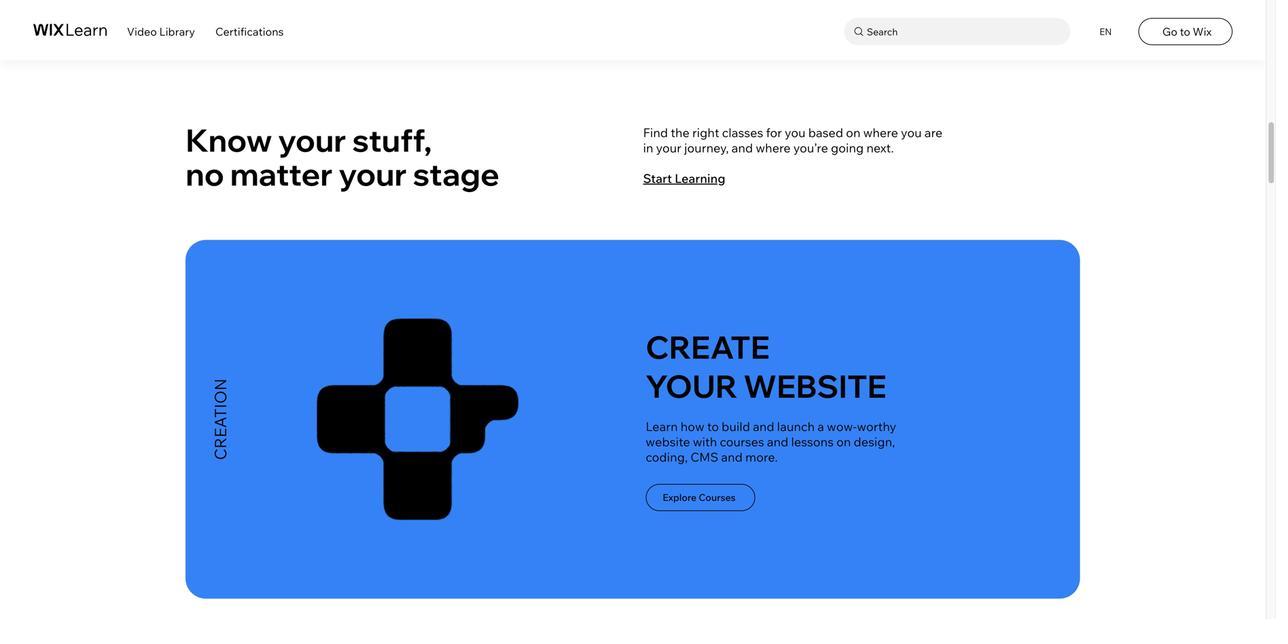 Task type: describe. For each thing, give the bounding box(es) containing it.
1 you from the left
[[785, 125, 806, 140]]

2 you from the left
[[901, 125, 922, 140]]

how
[[681, 419, 705, 435]]

certifications
[[215, 25, 284, 38]]

video library link
[[127, 25, 195, 38]]

to inside learn how to build and launch a wow-worthy website with courses and lessons on design, coding, cms and more.
[[707, 419, 719, 435]]

website
[[646, 435, 690, 450]]

cms
[[691, 450, 719, 465]]

for
[[766, 125, 782, 140]]

going
[[831, 140, 864, 156]]

certifications link
[[215, 25, 284, 38]]

next.
[[867, 140, 894, 156]]

library
[[159, 25, 195, 38]]

creation
[[210, 379, 230, 461]]

menu bar containing video library
[[0, 0, 1266, 60]]

matter
[[230, 155, 333, 194]]

video library
[[127, 25, 195, 38]]

0 horizontal spatial where
[[756, 140, 791, 156]]

video
[[127, 25, 157, 38]]

in
[[643, 140, 653, 156]]

find the right classes for you based on where you are in your journey, and where you're going next.
[[643, 125, 943, 156]]

and inside 'find the right classes for you based on where you are in your journey, and where you're going next.'
[[732, 140, 753, 156]]

worthy
[[857, 419, 897, 435]]

your
[[646, 367, 738, 406]]

start learning link
[[643, 171, 739, 186]]

and left lessons
[[767, 435, 789, 450]]

explore courses link
[[646, 485, 755, 512]]

Search text field
[[864, 23, 1068, 40]]

learn
[[646, 419, 678, 435]]

coding,
[[646, 450, 688, 465]]

classes
[[722, 125, 763, 140]]

lessons
[[791, 435, 834, 450]]

go
[[1163, 25, 1178, 38]]

find
[[643, 125, 668, 140]]

on inside learn how to build and launch a wow-worthy website with courses and lessons on design, coding, cms and more.
[[837, 435, 851, 450]]

to inside menu bar
[[1180, 25, 1191, 38]]

you're
[[794, 140, 828, 156]]



Task type: locate. For each thing, give the bounding box(es) containing it.
and right cms
[[721, 450, 743, 465]]

1 vertical spatial to
[[707, 419, 719, 435]]

learning
[[675, 171, 726, 186]]

courses
[[699, 492, 736, 504]]

courses
[[720, 435, 764, 450]]

explore courses
[[663, 492, 736, 504]]

where left are
[[863, 125, 898, 140]]

where
[[863, 125, 898, 140], [756, 140, 791, 156]]

with
[[693, 435, 717, 450]]

on right based
[[846, 125, 861, 140]]

you right for
[[785, 125, 806, 140]]

are
[[925, 125, 943, 140]]

launch
[[777, 419, 815, 435]]

go to wix link
[[1139, 18, 1233, 45]]

the
[[671, 125, 690, 140]]

stage
[[413, 155, 500, 194]]

learn how to build and launch a wow-worthy website with courses and lessons on design, coding, cms and more.
[[646, 419, 897, 465]]

start
[[643, 171, 672, 186]]

start learning
[[643, 171, 726, 186]]

0 vertical spatial on
[[846, 125, 861, 140]]

you
[[785, 125, 806, 140], [901, 125, 922, 140]]

website
[[744, 367, 887, 406]]

1 vertical spatial on
[[837, 435, 851, 450]]

wow-
[[827, 419, 857, 435]]

more.
[[745, 450, 778, 465]]

right
[[692, 125, 720, 140]]

on right a
[[837, 435, 851, 450]]

journey,
[[684, 140, 729, 156]]

build
[[722, 419, 750, 435]]

know
[[186, 121, 272, 160]]

on
[[846, 125, 861, 140], [837, 435, 851, 450]]

and left for
[[732, 140, 753, 156]]

based
[[808, 125, 843, 140]]

on inside 'find the right classes for you based on where you are in your journey, and where you're going next.'
[[846, 125, 861, 140]]

menu bar
[[0, 0, 1266, 60]]

no
[[186, 155, 224, 194]]

to right how
[[707, 419, 719, 435]]

1 horizontal spatial where
[[863, 125, 898, 140]]

en button
[[1091, 18, 1118, 45]]

you left are
[[901, 125, 922, 140]]

create your website
[[646, 328, 887, 406]]

know your stuff, no matter your stage
[[186, 121, 500, 194]]

where left you're at the top right of the page
[[756, 140, 791, 156]]

stuff,
[[352, 121, 432, 160]]

wix
[[1193, 25, 1212, 38]]

explore
[[663, 492, 697, 504]]

1 horizontal spatial you
[[901, 125, 922, 140]]

and right build
[[753, 419, 775, 435]]

1 horizontal spatial to
[[1180, 25, 1191, 38]]

go to wix
[[1163, 25, 1212, 38]]

and
[[732, 140, 753, 156], [753, 419, 775, 435], [767, 435, 789, 450], [721, 450, 743, 465]]

0 horizontal spatial to
[[707, 419, 719, 435]]

0 horizontal spatial you
[[785, 125, 806, 140]]

0 vertical spatial to
[[1180, 25, 1191, 38]]

a
[[818, 419, 824, 435]]

design,
[[854, 435, 895, 450]]

your inside 'find the right classes for you based on where you are in your journey, and where you're going next.'
[[656, 140, 682, 156]]

to
[[1180, 25, 1191, 38], [707, 419, 719, 435]]

en
[[1100, 26, 1112, 37]]

create
[[646, 328, 770, 367]]

to right the go
[[1180, 25, 1191, 38]]

your
[[278, 121, 346, 160], [656, 140, 682, 156], [339, 155, 407, 194]]



Task type: vqa. For each thing, say whether or not it's contained in the screenshot.
wow-
yes



